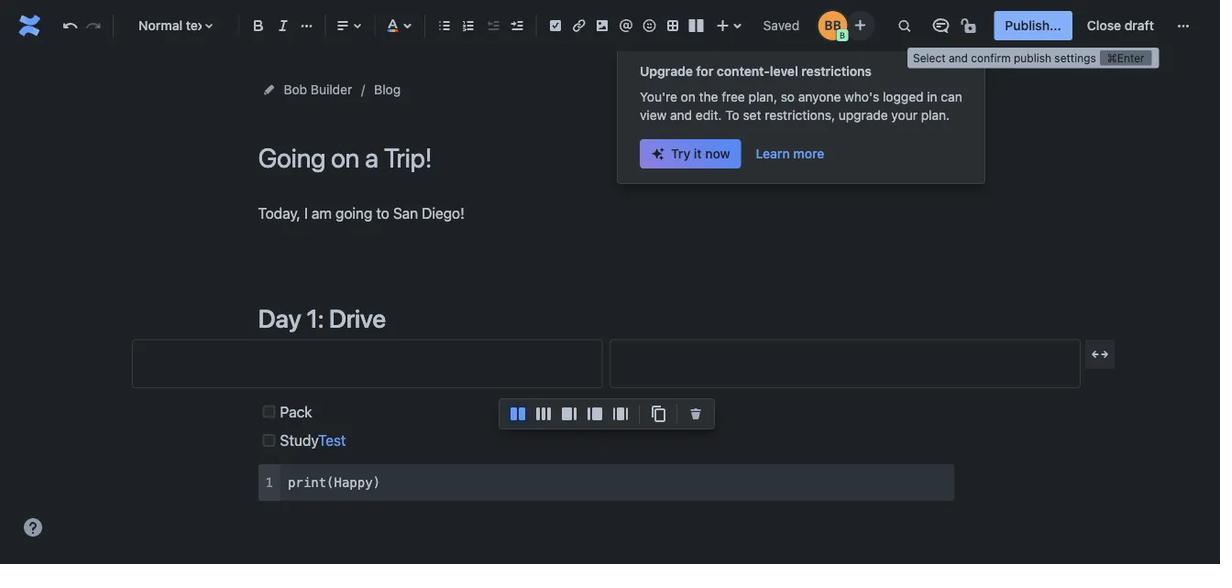 Task type: vqa. For each thing, say whether or not it's contained in the screenshot.
going at the top of page
yes



Task type: locate. For each thing, give the bounding box(es) containing it.
1 vertical spatial and
[[670, 108, 692, 123]]

print(happy)
[[288, 475, 381, 490]]

bob builder
[[284, 82, 352, 97]]

learn more link
[[745, 139, 835, 169]]

it
[[694, 146, 702, 161]]

add status
[[546, 114, 611, 130]]

publish... button
[[994, 11, 1072, 40]]

learn
[[756, 146, 790, 161]]

pack
[[280, 403, 312, 421]]

now
[[705, 146, 730, 161]]

upgrade
[[839, 108, 888, 123]]

italic ⌘i image
[[272, 15, 294, 37]]

redo ⌘⇧z image
[[83, 15, 105, 37]]

0 horizontal spatial and
[[670, 108, 692, 123]]

remove image
[[685, 403, 707, 425]]

1:
[[306, 304, 324, 333]]

edit.
[[696, 108, 722, 123]]

editor toolbar toolbar
[[500, 400, 714, 449]]

blog
[[374, 82, 401, 97]]

Main content area, start typing to enter text. text field
[[132, 201, 1081, 501]]

add image, video, or file image
[[592, 15, 614, 37]]

comment icon image
[[930, 15, 952, 37]]

san
[[393, 204, 418, 222]]

add
[[546, 114, 570, 130]]

no restrictions image
[[959, 15, 981, 37]]

help image
[[22, 517, 44, 539]]

bob
[[284, 82, 307, 97]]

link image
[[568, 15, 590, 37]]

draft
[[1125, 18, 1154, 33]]

and
[[949, 51, 968, 64], [670, 108, 692, 123]]

bob builder image
[[818, 11, 847, 40]]

plan,
[[749, 89, 777, 105]]

today, i am going to san diego!
[[258, 204, 464, 222]]

try it now button
[[640, 139, 741, 169]]

in
[[927, 89, 938, 105]]

0 vertical spatial and
[[949, 51, 968, 64]]

close
[[1087, 18, 1121, 33]]

find and replace image
[[893, 15, 915, 37]]

close draft
[[1087, 18, 1154, 33]]

undo ⌘z image
[[59, 15, 81, 37]]

1 horizontal spatial and
[[949, 51, 968, 64]]

three columns with sidebars image
[[610, 403, 632, 425]]

Blog post title text field
[[258, 143, 955, 173]]

to
[[376, 204, 389, 222]]

outdent ⇧tab image
[[482, 15, 504, 37]]

i
[[304, 204, 308, 222]]

test
[[318, 432, 346, 450]]

move this blog image
[[262, 83, 276, 97]]

select
[[913, 51, 946, 64]]

upgrade
[[640, 64, 693, 79]]

and down on
[[670, 108, 692, 123]]

select and confirm publish settings
[[913, 51, 1096, 64]]

status
[[573, 114, 611, 130]]

am
[[312, 204, 332, 222]]

for
[[696, 64, 714, 79]]

bullet list ⌘⇧8 image
[[434, 15, 456, 37]]

table image
[[662, 15, 684, 37]]

can
[[941, 89, 962, 105]]

confluence image
[[15, 11, 44, 40]]

normal
[[139, 18, 183, 33]]

and right the select at the right of the page
[[949, 51, 968, 64]]

free
[[722, 89, 745, 105]]

more formatting image
[[296, 15, 318, 37]]

anyone
[[798, 89, 841, 105]]

bold ⌘b image
[[248, 15, 270, 37]]

the
[[699, 89, 718, 105]]

normal text button
[[121, 6, 231, 46]]

invite to edit image
[[849, 14, 871, 36]]

logged
[[883, 89, 924, 105]]



Task type: describe. For each thing, give the bounding box(es) containing it.
emoji image
[[638, 15, 660, 37]]

settings
[[1055, 51, 1096, 64]]

numbered list ⌘⇧7 image
[[458, 15, 480, 37]]

restrictions,
[[765, 108, 835, 123]]

study test
[[280, 432, 346, 450]]

add status button
[[517, 111, 622, 133]]

learn more
[[756, 146, 824, 161]]

copy image
[[647, 403, 669, 425]]

confluence image
[[15, 11, 44, 40]]

study
[[280, 432, 318, 450]]

level
[[770, 64, 798, 79]]

publish
[[1014, 51, 1052, 64]]

on
[[681, 89, 696, 105]]

test link
[[318, 432, 346, 450]]

content-
[[717, 64, 770, 79]]

you're
[[640, 89, 677, 105]]

three columns image
[[533, 403, 555, 425]]

left sidebar image
[[584, 403, 606, 425]]

day 1: drive
[[258, 304, 386, 333]]

your
[[891, 108, 918, 123]]

you're on the free plan, so anyone who's logged in can view and edit. to set restrictions, upgrade your plan.
[[640, 89, 962, 123]]

day
[[258, 304, 301, 333]]

going
[[336, 204, 372, 222]]

and inside 'you're on the free plan, so anyone who's logged in can view and edit. to set restrictions, upgrade your plan.'
[[670, 108, 692, 123]]

confirm
[[971, 51, 1011, 64]]

plan.
[[921, 108, 950, 123]]

mention image
[[615, 15, 637, 37]]

upgrade for content-level restrictions
[[640, 64, 872, 79]]

align left image
[[332, 15, 354, 37]]

more
[[793, 146, 824, 161]]

try it now
[[671, 146, 730, 161]]

make page full-width image
[[927, 79, 949, 101]]

saved
[[763, 18, 800, 33]]

two columns image
[[507, 403, 529, 425]]

bob builder link
[[284, 79, 352, 101]]

blog link
[[374, 79, 401, 101]]

right sidebar image
[[558, 403, 580, 425]]

normal text
[[139, 18, 209, 33]]

drive
[[329, 304, 386, 333]]

view
[[640, 108, 667, 123]]

to
[[725, 108, 740, 123]]

more image
[[1173, 15, 1195, 37]]

builder
[[311, 82, 352, 97]]

so
[[781, 89, 795, 105]]

⌘enter
[[1107, 51, 1145, 64]]

layouts image
[[685, 15, 707, 37]]

today,
[[258, 204, 301, 222]]

who's
[[844, 89, 879, 105]]

go full width image
[[1089, 344, 1111, 366]]

text
[[186, 18, 209, 33]]

try
[[671, 146, 691, 161]]

diego!
[[422, 204, 464, 222]]

publish...
[[1005, 18, 1061, 33]]

close draft button
[[1076, 11, 1165, 40]]

indent tab image
[[505, 15, 527, 37]]

restrictions
[[801, 64, 872, 79]]

set
[[743, 108, 761, 123]]

action item image
[[545, 15, 567, 37]]



